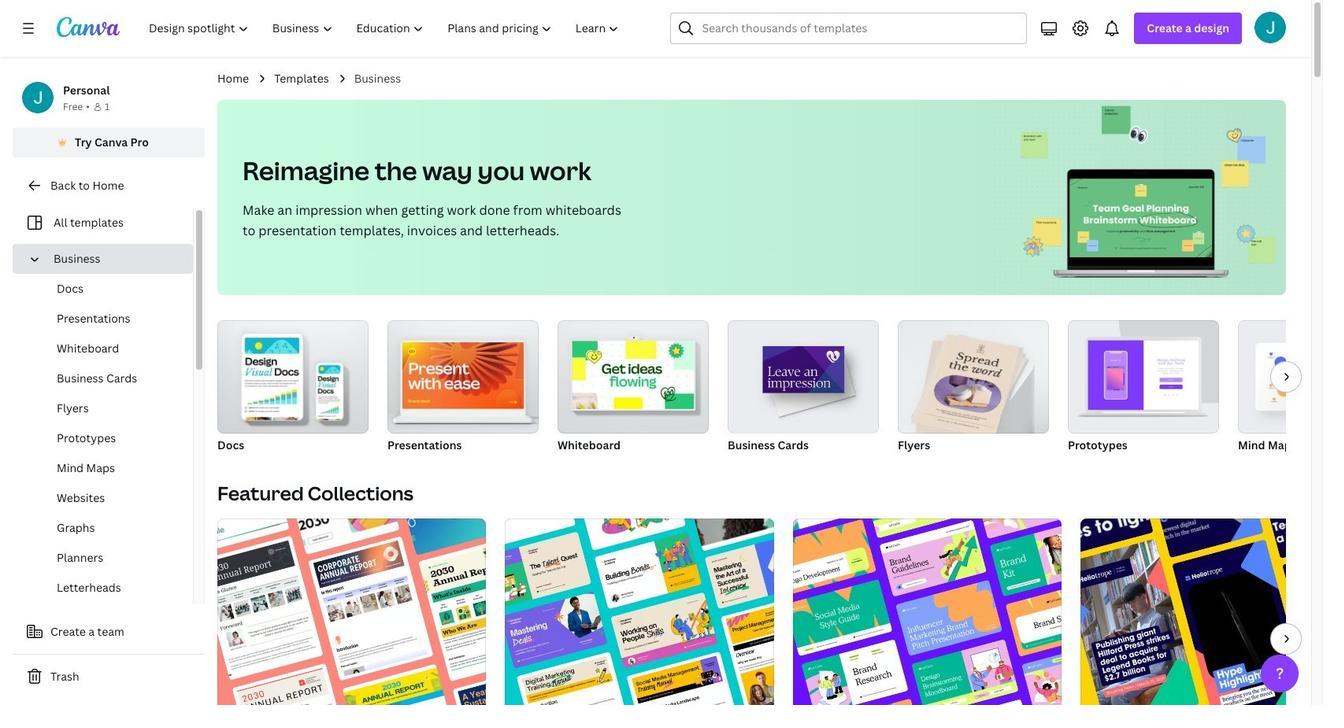 Task type: describe. For each thing, give the bounding box(es) containing it.
john smith image
[[1255, 12, 1287, 43]]

Search search field
[[702, 13, 1017, 43]]



Task type: vqa. For each thing, say whether or not it's contained in the screenshot.
whiteboard image
yes



Task type: locate. For each thing, give the bounding box(es) containing it.
top level navigation element
[[139, 13, 633, 44]]

prototype image
[[1068, 321, 1220, 434], [1088, 341, 1199, 410]]

presentation image
[[388, 321, 539, 434], [403, 343, 524, 410]]

flyer image
[[898, 321, 1049, 434], [919, 335, 1020, 439]]

business card image
[[728, 321, 879, 433], [763, 347, 845, 393]]

doc image
[[217, 321, 369, 434], [217, 321, 369, 434]]

reimagine the way you work image
[[993, 100, 1287, 295]]

mind map image
[[1238, 321, 1324, 434], [1259, 347, 1324, 408]]

None search field
[[671, 13, 1028, 44]]

whiteboard image
[[558, 321, 709, 434], [572, 341, 694, 410]]



